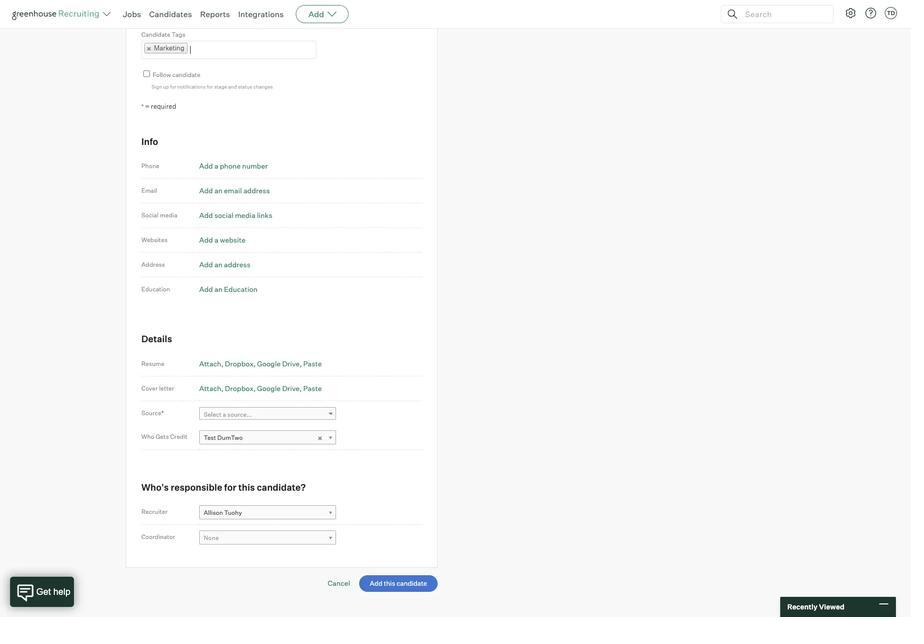 Task type: locate. For each thing, give the bounding box(es) containing it.
2 vertical spatial an
[[215, 285, 223, 294]]

1 vertical spatial paste
[[303, 384, 322, 393]]

1 horizontal spatial for
[[207, 83, 213, 90]]

email
[[141, 187, 157, 195]]

2 vertical spatial a
[[223, 411, 226, 418]]

add for add an address
[[199, 260, 213, 269]]

education
[[224, 285, 258, 294], [141, 286, 170, 293]]

add
[[309, 9, 324, 19], [199, 162, 213, 170], [199, 186, 213, 195], [199, 211, 213, 220], [199, 236, 213, 244], [199, 260, 213, 269], [199, 285, 213, 294]]

paste
[[303, 359, 322, 368], [303, 384, 322, 393]]

candidate?
[[257, 482, 306, 493]]

0 horizontal spatial *
[[141, 103, 144, 110]]

0 vertical spatial dropbox link
[[225, 359, 256, 368]]

add a phone number
[[199, 162, 268, 170]]

select
[[204, 411, 222, 418]]

jobs link
[[123, 9, 141, 19]]

2 attach from the top
[[199, 384, 221, 393]]

address
[[141, 261, 165, 269]]

google
[[257, 359, 281, 368], [257, 384, 281, 393]]

1 vertical spatial paste link
[[303, 384, 322, 393]]

attach dropbox google drive paste
[[199, 359, 322, 368], [199, 384, 322, 393]]

a left phone
[[215, 162, 218, 170]]

attach link for resume
[[199, 359, 224, 368]]

cancel
[[328, 579, 350, 587]]

2 dropbox from the top
[[225, 384, 254, 393]]

source *
[[141, 409, 164, 417]]

2 horizontal spatial for
[[224, 482, 237, 493]]

1 attach dropbox google drive paste from the top
[[199, 359, 322, 368]]

tags
[[172, 31, 186, 38]]

* up gets
[[161, 409, 164, 417]]

candidates
[[149, 9, 192, 19]]

2 attach dropbox google drive paste from the top
[[199, 384, 322, 393]]

2 google from the top
[[257, 384, 281, 393]]

None submit
[[359, 575, 438, 592]]

1 vertical spatial google drive link
[[257, 384, 302, 393]]

attach link for cover letter
[[199, 384, 224, 393]]

google drive link
[[257, 359, 302, 368], [257, 384, 302, 393]]

* inside * = required
[[141, 103, 144, 110]]

1 an from the top
[[215, 186, 223, 195]]

drive
[[282, 359, 300, 368], [282, 384, 300, 393]]

1 attach link from the top
[[199, 359, 224, 368]]

0 vertical spatial google
[[257, 359, 281, 368]]

for left stage
[[207, 83, 213, 90]]

education down address
[[141, 286, 170, 293]]

add for add an email address
[[199, 186, 213, 195]]

google drive link for resume
[[257, 359, 302, 368]]

drive for cover letter
[[282, 384, 300, 393]]

add inside add popup button
[[309, 9, 324, 19]]

resume
[[141, 360, 165, 367]]

0 vertical spatial attach link
[[199, 359, 224, 368]]

for left this
[[224, 482, 237, 493]]

None text field
[[188, 42, 313, 58]]

td button
[[886, 7, 898, 19]]

dropbox link
[[225, 359, 256, 368], [225, 384, 256, 393]]

td
[[888, 10, 896, 17]]

attach link
[[199, 359, 224, 368], [199, 384, 224, 393]]

1 horizontal spatial media
[[235, 211, 256, 220]]

attach
[[199, 359, 221, 368], [199, 384, 221, 393]]

0 horizontal spatial for
[[170, 83, 176, 90]]

an for education
[[215, 285, 223, 294]]

1 vertical spatial google
[[257, 384, 281, 393]]

an down the add an address link
[[215, 285, 223, 294]]

an down the add a website link
[[215, 260, 223, 269]]

cover
[[141, 385, 158, 392]]

media right "social"
[[160, 212, 177, 219]]

1 vertical spatial *
[[161, 409, 164, 417]]

a left website
[[215, 236, 218, 244]]

for for up
[[170, 83, 176, 90]]

for right up
[[170, 83, 176, 90]]

address down website
[[224, 260, 251, 269]]

drive for resume
[[282, 359, 300, 368]]

add for add a website
[[199, 236, 213, 244]]

0 vertical spatial attach
[[199, 359, 221, 368]]

candidate
[[172, 71, 201, 79]]

1 vertical spatial address
[[224, 260, 251, 269]]

add an address link
[[199, 260, 251, 269]]

0 vertical spatial dropbox
[[225, 359, 254, 368]]

address right email
[[244, 186, 270, 195]]

1 dropbox link from the top
[[225, 359, 256, 368]]

0 vertical spatial drive
[[282, 359, 300, 368]]

Follow candidate checkbox
[[143, 71, 150, 77]]

3 an from the top
[[215, 285, 223, 294]]

google for cover letter
[[257, 384, 281, 393]]

follow candidate
[[153, 71, 201, 79]]

2 paste link from the top
[[303, 384, 322, 393]]

paste link for resume
[[303, 359, 322, 368]]

reports link
[[200, 9, 230, 19]]

credit
[[170, 433, 188, 441]]

1 paste from the top
[[303, 359, 322, 368]]

media
[[235, 211, 256, 220], [160, 212, 177, 219]]

education down the add an address link
[[224, 285, 258, 294]]

1 google from the top
[[257, 359, 281, 368]]

test dumtwo
[[204, 434, 243, 441]]

1 vertical spatial dropbox
[[225, 384, 254, 393]]

who gets credit
[[141, 433, 188, 441]]

1 attach from the top
[[199, 359, 221, 368]]

1 dropbox from the top
[[225, 359, 254, 368]]

2 attach link from the top
[[199, 384, 224, 393]]

1 vertical spatial an
[[215, 260, 223, 269]]

0 vertical spatial an
[[215, 186, 223, 195]]

for
[[170, 83, 176, 90], [207, 83, 213, 90], [224, 482, 237, 493]]

changes
[[253, 83, 273, 90]]

*
[[141, 103, 144, 110], [161, 409, 164, 417]]

0 vertical spatial a
[[215, 162, 218, 170]]

0 vertical spatial paste
[[303, 359, 322, 368]]

add for add a phone number
[[199, 162, 213, 170]]

add for add
[[309, 9, 324, 19]]

1 google drive link from the top
[[257, 359, 302, 368]]

2 drive from the top
[[282, 384, 300, 393]]

2 paste from the top
[[303, 384, 322, 393]]

Notes text field
[[141, 0, 318, 20]]

None file field
[[12, 612, 139, 617]]

allison tuohy link
[[199, 506, 336, 520]]

2 an from the top
[[215, 260, 223, 269]]

1 vertical spatial attach link
[[199, 384, 224, 393]]

status
[[238, 83, 252, 90]]

letter
[[159, 385, 174, 392]]

google drive link for cover letter
[[257, 384, 302, 393]]

1 drive from the top
[[282, 359, 300, 368]]

email
[[224, 186, 242, 195]]

2 google drive link from the top
[[257, 384, 302, 393]]

who
[[141, 433, 154, 441]]

paste link for cover letter
[[303, 384, 322, 393]]

an for email
[[215, 186, 223, 195]]

1 vertical spatial attach
[[199, 384, 221, 393]]

1 paste link from the top
[[303, 359, 322, 368]]

marketing
[[154, 44, 185, 52]]

number
[[242, 162, 268, 170]]

1 vertical spatial drive
[[282, 384, 300, 393]]

1 vertical spatial attach dropbox google drive paste
[[199, 384, 322, 393]]

allison
[[204, 509, 223, 517]]

google for resume
[[257, 359, 281, 368]]

an
[[215, 186, 223, 195], [215, 260, 223, 269], [215, 285, 223, 294]]

candidates link
[[149, 9, 192, 19]]

* = required
[[141, 102, 176, 110]]

dropbox
[[225, 359, 254, 368], [225, 384, 254, 393]]

a
[[215, 162, 218, 170], [215, 236, 218, 244], [223, 411, 226, 418]]

media left links
[[235, 211, 256, 220]]

0 vertical spatial paste link
[[303, 359, 322, 368]]

phone
[[220, 162, 241, 170]]

viewed
[[820, 603, 845, 611]]

td button
[[884, 5, 900, 21]]

paste link
[[303, 359, 322, 368], [303, 384, 322, 393]]

1 vertical spatial dropbox link
[[225, 384, 256, 393]]

0 vertical spatial *
[[141, 103, 144, 110]]

1 vertical spatial a
[[215, 236, 218, 244]]

0 vertical spatial google drive link
[[257, 359, 302, 368]]

a right select at the left
[[223, 411, 226, 418]]

dropbox link for cover letter
[[225, 384, 256, 393]]

Search text field
[[743, 7, 825, 21]]

2 dropbox link from the top
[[225, 384, 256, 393]]

cancel link
[[328, 579, 350, 587]]

an left email
[[215, 186, 223, 195]]

social
[[215, 211, 234, 220]]

configure image
[[845, 7, 857, 19]]

* left =
[[141, 103, 144, 110]]

0 vertical spatial attach dropbox google drive paste
[[199, 359, 322, 368]]



Task type: vqa. For each thing, say whether or not it's contained in the screenshot.


Task type: describe. For each thing, give the bounding box(es) containing it.
attach for cover letter
[[199, 384, 221, 393]]

integrations link
[[238, 9, 284, 19]]

website
[[220, 236, 246, 244]]

a for phone
[[215, 162, 218, 170]]

sign up for notifications for stage and status changes
[[152, 83, 273, 90]]

coordinator
[[141, 533, 175, 541]]

who's
[[141, 482, 169, 493]]

attach dropbox google drive paste for resume
[[199, 359, 322, 368]]

select a source...
[[204, 411, 252, 418]]

greenhouse recruiting image
[[12, 8, 103, 20]]

phone
[[141, 162, 160, 170]]

up
[[163, 83, 169, 90]]

source...
[[228, 411, 252, 418]]

responsible
[[171, 482, 222, 493]]

add an address
[[199, 260, 251, 269]]

1 horizontal spatial education
[[224, 285, 258, 294]]

add for add social media links
[[199, 211, 213, 220]]

0 horizontal spatial education
[[141, 286, 170, 293]]

source
[[141, 409, 161, 417]]

add a website link
[[199, 236, 246, 244]]

this
[[239, 482, 255, 493]]

add a website
[[199, 236, 246, 244]]

=
[[145, 102, 150, 110]]

add a phone number link
[[199, 162, 268, 170]]

paste for resume
[[303, 359, 322, 368]]

social media
[[141, 212, 177, 219]]

a for website
[[215, 236, 218, 244]]

recruiter
[[141, 508, 168, 516]]

info
[[141, 136, 158, 147]]

none
[[204, 534, 219, 542]]

dumtwo
[[218, 434, 243, 441]]

dropbox for resume
[[225, 359, 254, 368]]

links
[[257, 211, 273, 220]]

and
[[228, 83, 237, 90]]

gets
[[156, 433, 169, 441]]

add an education link
[[199, 285, 258, 294]]

cover letter
[[141, 385, 174, 392]]

add button
[[296, 5, 349, 23]]

notifications
[[178, 83, 206, 90]]

jobs
[[123, 9, 141, 19]]

attach for resume
[[199, 359, 221, 368]]

a for source...
[[223, 411, 226, 418]]

allison tuohy
[[204, 509, 242, 517]]

0 horizontal spatial media
[[160, 212, 177, 219]]

dropbox link for resume
[[225, 359, 256, 368]]

add an education
[[199, 285, 258, 294]]

select a source... link
[[199, 407, 336, 422]]

details
[[141, 333, 172, 345]]

none link
[[199, 531, 336, 545]]

attach dropbox google drive paste for cover letter
[[199, 384, 322, 393]]

tuohy
[[224, 509, 242, 517]]

1 horizontal spatial *
[[161, 409, 164, 417]]

0 vertical spatial address
[[244, 186, 270, 195]]

add social media links
[[199, 211, 273, 220]]

sign
[[152, 83, 162, 90]]

integrations
[[238, 9, 284, 19]]

test dumtwo link
[[199, 430, 336, 445]]

an for address
[[215, 260, 223, 269]]

stage
[[214, 83, 227, 90]]

websites
[[141, 236, 168, 244]]

dropbox for cover letter
[[225, 384, 254, 393]]

add an email address
[[199, 186, 270, 195]]

required
[[151, 102, 176, 110]]

recently viewed
[[788, 603, 845, 611]]

follow
[[153, 71, 171, 79]]

add for add an education
[[199, 285, 213, 294]]

test
[[204, 434, 216, 441]]

recently
[[788, 603, 818, 611]]

add social media links link
[[199, 211, 273, 220]]

social
[[141, 212, 159, 219]]

candidate
[[141, 31, 170, 38]]

add an email address link
[[199, 186, 270, 195]]

reports
[[200, 9, 230, 19]]

who's responsible for this candidate?
[[141, 482, 306, 493]]

for for responsible
[[224, 482, 237, 493]]

paste for cover letter
[[303, 384, 322, 393]]

candidate tags
[[141, 31, 186, 38]]



